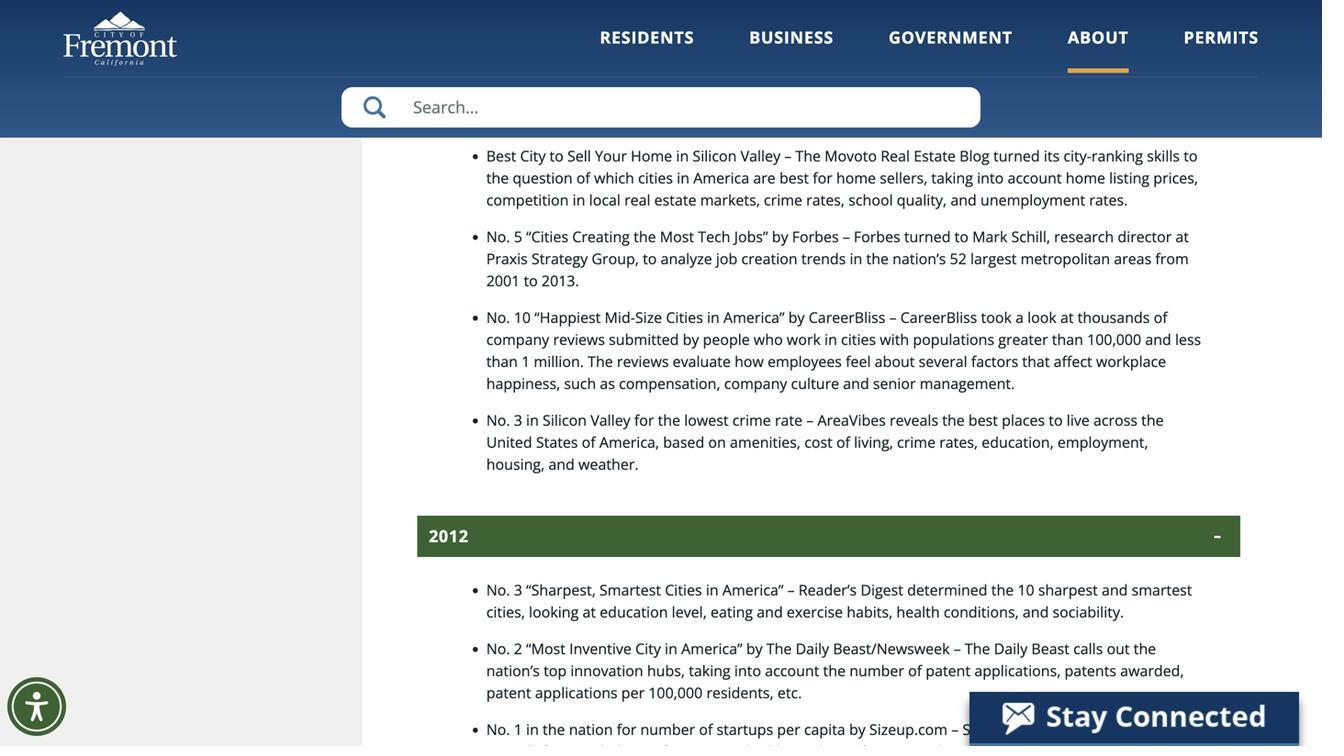 Task type: describe. For each thing, give the bounding box(es) containing it.
to left mid-
[[631, 20, 645, 40]]

sources
[[671, 742, 724, 747]]

living,
[[854, 432, 893, 452]]

education,
[[982, 432, 1054, 452]]

in up people
[[707, 307, 720, 327]]

are
[[753, 168, 776, 188]]

america" inside no. 2 "most inventive city in america" by the daily beast/newsweek – the daily beast calls out the nation's top innovation hubs, taking into account the number of patent applications, patents awarded, patent applications per 100,000 residents, etc.
[[681, 639, 743, 659]]

real
[[881, 146, 910, 166]]

account inside no. 2 "most inventive city in america" by the daily beast/newsweek – the daily beast calls out the nation's top innovation hubs, taking into account the number of patent applications, patents awarded, patent applications per 100,000 residents, etc.
[[765, 661, 819, 681]]

0 vertical spatial patent
[[926, 661, 971, 681]]

taking inside best city to sell your home in silicon valley – the movoto real estate blog turned its city-ranking skills to the question of which cities in america are best for home sellers, taking into account home listing prices, competition in local real estate markets, crime rates, school quality, and unemployment rates.
[[932, 168, 973, 188]]

metropolitan
[[1021, 249, 1110, 268]]

no. 52 "top 100 places to live in america" by livability – livability's ranking of the top 100 best places to live focuses on small to mid-sized cities and what makes them great places to live and work.
[[486, 0, 1193, 40]]

eating
[[711, 602, 753, 622]]

at for no. 5 "cities creating the most tech jobs" by forbes – forbes turned to mark schill, research director at praxis strategy group, to analyze job creation trends in the nation's 52 largest metropolitan areas from 2001 to 2013.
[[1176, 227, 1189, 246]]

and right 'eating'
[[757, 602, 783, 622]]

2
[[514, 639, 522, 659]]

ranking inside best city to sell your home in silicon valley – the movoto real estate blog turned its city-ranking skills to the question of which cities in america are best for home sellers, taking into account home listing prices, competition in local real estate markets, crime rates, school quality, and unemployment rates.
[[1092, 146, 1143, 166]]

to right great
[[1000, 20, 1014, 40]]

schill,
[[1011, 227, 1051, 246]]

0 horizontal spatial patent
[[486, 683, 531, 703]]

of inside no. 10 "happiest mid-size cities in america" by careerbliss – careerbliss took a look at thousands of company reviews submitted by people who work in cities with populations greater than 100,000 and less than 1 million. the reviews evaluate how employees feel about several factors that affect workplace happiness, such as compensation, company culture and senior management.
[[1154, 307, 1168, 327]]

submitted
[[609, 330, 679, 349]]

areas
[[1114, 249, 1152, 268]]

permits
[[1184, 26, 1259, 49]]

0 horizontal spatial reviews
[[553, 330, 605, 349]]

beast
[[1032, 639, 1070, 659]]

out
[[1107, 639, 1130, 659]]

about link
[[1068, 26, 1129, 73]]

sized
[[680, 20, 715, 40]]

to inside no. 3 in silicon valley for the lowest crime rate – areavibes reveals the best places to live across the united states of america, based on amenities, cost of living, crime rates, education, employment, housing, and weather.
[[1049, 410, 1063, 430]]

1 vertical spatial startups
[[1038, 742, 1094, 747]]

from inside no. 5 "cities creating the most tech jobs" by forbes – forbes turned to mark schill, research director at praxis strategy group, to analyze job creation trends in the nation's 52 largest metropolitan areas from 2001 to 2013.
[[1156, 249, 1189, 268]]

top inside no. 52 "top 100 places to live in america" by livability – livability's ranking of the top 100 best places to live focuses on small to mid-sized cities and what makes them great places to live and work.
[[1042, 0, 1066, 18]]

them
[[873, 20, 909, 40]]

cities inside no. 1 in the nation for number of startups per capita by sizeup.com – sizeup sifted through millions of records from a plethora of sources to build a ranking of u.s. cities by technology startups per capita, an
[[900, 742, 934, 747]]

markets,
[[700, 190, 760, 210]]

of left u.s.
[[852, 742, 865, 747]]

sizeup
[[963, 720, 1009, 740]]

number inside no. 2 "most inventive city in america" by the daily beast/newsweek – the daily beast calls out the nation's top innovation hubs, taking into account the number of patent applications, patents awarded, patent applications per 100,000 residents, etc.
[[850, 661, 904, 681]]

awarded,
[[1120, 661, 1184, 681]]

– inside best city to sell your home in silicon valley – the movoto real estate blog turned its city-ranking skills to the question of which cities in america are best for home sellers, taking into account home listing prices, competition in local real estate markets, crime rates, school quality, and unemployment rates.
[[784, 146, 792, 166]]

on inside no. 3 in silicon valley for the lowest crime rate – areavibes reveals the best places to live across the united states of america, based on amenities, cost of living, crime rates, education, employment, housing, and weather.
[[708, 432, 726, 452]]

blog
[[960, 146, 990, 166]]

with
[[880, 330, 909, 349]]

america" inside no. 52 "top 100 places to live in america" by livability – livability's ranking of the top 100 best places to live focuses on small to mid-sized cities and what makes them great places to live and work.
[[711, 0, 772, 18]]

unemployment
[[981, 190, 1086, 210]]

cities inside no. 10 "happiest mid-size cities in america" by careerbliss – careerbliss took a look at thousands of company reviews submitted by people who work in cities with populations greater than 100,000 and less than 1 million. the reviews evaluate how employees feel about several factors that affect workplace happiness, such as compensation, company culture and senior management.
[[666, 307, 703, 327]]

1 inside no. 1 in the nation for number of startups per capita by sizeup.com – sizeup sifted through millions of records from a plethora of sources to build a ranking of u.s. cities by technology startups per capita, an
[[514, 720, 522, 740]]

cities inside no. 52 "top 100 places to live in america" by livability – livability's ranking of the top 100 best places to live focuses on small to mid-sized cities and what makes them great places to live and work.
[[718, 20, 753, 40]]

smartest
[[1132, 580, 1192, 600]]

by up work
[[789, 307, 805, 327]]

estate
[[654, 190, 697, 210]]

no. for no. 3 "sharpest, smartest cities in america" – reader's digest determined the 10 sharpest and smartest cities, looking at education level, eating and exercise habits, health conditions, and sociability.
[[486, 580, 510, 600]]

the up etc.
[[767, 639, 792, 659]]

to right group,
[[643, 249, 657, 268]]

areavibes
[[818, 410, 886, 430]]

and inside no. 3 in silicon valley for the lowest crime rate – areavibes reveals the best places to live across the united states of america, based on amenities, cost of living, crime rates, education, employment, housing, and weather.
[[549, 454, 575, 474]]

Search text field
[[342, 87, 981, 128]]

employees
[[768, 352, 842, 371]]

praxis
[[486, 249, 528, 268]]

conditions,
[[944, 602, 1019, 622]]

level,
[[672, 602, 707, 622]]

local
[[589, 190, 621, 210]]

1 forbes from the left
[[792, 227, 839, 246]]

5
[[514, 227, 522, 246]]

in left local
[[573, 190, 585, 210]]

housing,
[[486, 454, 545, 474]]

valley inside best city to sell your home in silicon valley – the movoto real estate blog turned its city-ranking skills to the question of which cities in america are best for home sellers, taking into account home listing prices, competition in local real estate markets, crime rates, school quality, and unemployment rates.
[[741, 146, 781, 166]]

that
[[1022, 352, 1050, 371]]

in up estate
[[677, 168, 690, 188]]

1 vertical spatial per
[[777, 720, 800, 740]]

its
[[1044, 146, 1060, 166]]

lowest
[[684, 410, 729, 430]]

and down feel
[[843, 374, 869, 393]]

52 inside no. 52 "top 100 places to live in america" by livability – livability's ranking of the top 100 best places to live focuses on small to mid-sized cities and what makes them great places to live and work.
[[514, 0, 531, 18]]

2013.
[[542, 271, 579, 291]]

by down sizeup.com
[[938, 742, 955, 747]]

prices,
[[1154, 168, 1198, 188]]

livability's
[[870, 0, 939, 18]]

sociability.
[[1053, 602, 1124, 622]]

workplace
[[1096, 352, 1166, 371]]

no. for no. 52 "top 100 places to live in america" by livability – livability's ranking of the top 100 best places to live focuses on small to mid-sized cities and what makes them great places to live and work.
[[486, 0, 510, 18]]

live inside no. 3 in silicon valley for the lowest crime rate – areavibes reveals the best places to live across the united states of america, based on amenities, cost of living, crime rates, education, employment, housing, and weather.
[[1067, 410, 1090, 430]]

great
[[913, 20, 949, 40]]

greater
[[998, 330, 1048, 349]]

quality,
[[897, 190, 947, 210]]

no. for no. 5 "cities creating the most tech jobs" by forbes – forbes turned to mark schill, research director at praxis strategy group, to analyze job creation trends in the nation's 52 largest metropolitan areas from 2001 to 2013.
[[486, 227, 510, 246]]

the down "conditions," on the bottom right of page
[[965, 639, 990, 659]]

no. for no. 2 "most inventive city in america" by the daily beast/newsweek – the daily beast calls out the nation's top innovation hubs, taking into account the number of patent applications, patents awarded, patent applications per 100,000 residents, etc.
[[486, 639, 510, 659]]

1 horizontal spatial a
[[784, 742, 792, 747]]

of inside no. 2 "most inventive city in america" by the daily beast/newsweek – the daily beast calls out the nation's top innovation hubs, taking into account the number of patent applications, patents awarded, patent applications per 100,000 residents, etc.
[[908, 661, 922, 681]]

based
[[663, 432, 705, 452]]

account inside best city to sell your home in silicon valley – the movoto real estate blog turned its city-ranking skills to the question of which cities in america are best for home sellers, taking into account home listing prices, competition in local real estate markets, crime rates, school quality, and unemployment rates.
[[1008, 168, 1062, 188]]

no. 10 "happiest mid-size cities in america" by careerbliss – careerbliss took a look at thousands of company reviews submitted by people who work in cities with populations greater than 100,000 and less than 1 million. the reviews evaluate how employees feel about several factors that affect workplace happiness, such as compensation, company culture and senior management.
[[486, 307, 1201, 393]]

group,
[[592, 249, 639, 268]]

0 horizontal spatial a
[[580, 742, 588, 747]]

most
[[660, 227, 694, 246]]

smartest
[[600, 580, 661, 600]]

patents
[[1065, 661, 1117, 681]]

turned inside no. 5 "cities creating the most tech jobs" by forbes – forbes turned to mark schill, research director at praxis strategy group, to analyze job creation trends in the nation's 52 largest metropolitan areas from 2001 to 2013.
[[904, 227, 951, 246]]

the inside no. 1 in the nation for number of startups per capita by sizeup.com – sizeup sifted through millions of records from a plethora of sources to build a ranking of u.s. cities by technology startups per capita, an
[[543, 720, 565, 740]]

52 inside no. 5 "cities creating the most tech jobs" by forbes – forbes turned to mark schill, research director at praxis strategy group, to analyze job creation trends in the nation's 52 largest metropolitan areas from 2001 to 2013.
[[950, 249, 967, 268]]

makes
[[825, 20, 869, 40]]

in right "home"
[[676, 146, 689, 166]]

city inside best city to sell your home in silicon valley – the movoto real estate blog turned its city-ranking skills to the question of which cities in america are best for home sellers, taking into account home listing prices, competition in local real estate markets, crime rates, school quality, and unemployment rates.
[[520, 146, 546, 166]]

education
[[600, 602, 668, 622]]

skills
[[1147, 146, 1180, 166]]

1 horizontal spatial live
[[1018, 20, 1041, 40]]

1 careerbliss from the left
[[809, 307, 886, 327]]

0 horizontal spatial company
[[486, 330, 549, 349]]

by inside no. 2 "most inventive city in america" by the daily beast/newsweek – the daily beast calls out the nation's top innovation hubs, taking into account the number of patent applications, patents awarded, patent applications per 100,000 residents, etc.
[[746, 639, 763, 659]]

management.
[[920, 374, 1015, 393]]

build
[[746, 742, 780, 747]]

creation
[[741, 249, 798, 268]]

beast/newsweek
[[833, 639, 950, 659]]

on inside no. 52 "top 100 places to live in america" by livability – livability's ranking of the top 100 best places to live focuses on small to mid-sized cities and what makes them great places to live and work.
[[569, 20, 587, 40]]

to up permits
[[1179, 0, 1193, 18]]

10 inside "no. 3 "sharpest, smartest cities in america" – reader's digest determined the 10 sharpest and smartest cities, looking at education level, eating and exercise habits, health conditions, and sociability."
[[1018, 580, 1035, 600]]

– inside no. 3 in silicon valley for the lowest crime rate – areavibes reveals the best places to live across the united states of america, based on amenities, cost of living, crime rates, education, employment, housing, and weather.
[[806, 410, 814, 430]]

capita,
[[1125, 742, 1170, 747]]

1 horizontal spatial than
[[1052, 330, 1084, 349]]

cost
[[805, 432, 833, 452]]

by inside no. 5 "cities creating the most tech jobs" by forbes – forbes turned to mark schill, research director at praxis strategy group, to analyze job creation trends in the nation's 52 largest metropolitan areas from 2001 to 2013.
[[772, 227, 788, 246]]

sifted
[[1013, 720, 1051, 740]]

millions
[[1114, 720, 1167, 740]]

1 vertical spatial company
[[724, 374, 787, 393]]

work.
[[1074, 20, 1112, 40]]

feel
[[846, 352, 871, 371]]

stay connected image
[[970, 692, 1298, 744]]

of up weather.
[[582, 432, 596, 452]]

senior
[[873, 374, 916, 393]]

america" inside no. 10 "happiest mid-size cities in america" by careerbliss – careerbliss took a look at thousands of company reviews submitted by people who work in cities with populations greater than 100,000 and less than 1 million. the reviews evaluate how employees feel about several factors that affect workplace happiness, such as compensation, company culture and senior management.
[[724, 307, 785, 327]]

in inside no. 2 "most inventive city in america" by the daily beast/newsweek – the daily beast calls out the nation's top innovation hubs, taking into account the number of patent applications, patents awarded, patent applications per 100,000 residents, etc.
[[665, 639, 678, 659]]

best inside no. 3 in silicon valley for the lowest crime rate – areavibes reveals the best places to live across the united states of america, based on amenities, cost of living, crime rates, education, employment, housing, and weather.
[[969, 410, 998, 430]]

2 careerbliss from the left
[[901, 307, 977, 327]]

populations
[[913, 330, 995, 349]]

taking inside no. 2 "most inventive city in america" by the daily beast/newsweek – the daily beast calls out the nation's top innovation hubs, taking into account the number of patent applications, patents awarded, patent applications per 100,000 residents, etc.
[[689, 661, 731, 681]]

10 inside no. 10 "happiest mid-size cities in america" by careerbliss – careerbliss took a look at thousands of company reviews submitted by people who work in cities with populations greater than 100,000 and less than 1 million. the reviews evaluate how employees feel about several factors that affect workplace happiness, such as compensation, company culture and senior management.
[[514, 307, 531, 327]]

plethora
[[592, 742, 650, 747]]

nation
[[569, 720, 613, 740]]

2 horizontal spatial places
[[1132, 0, 1175, 18]]

for inside best city to sell your home in silicon valley – the movoto real estate blog turned its city-ranking skills to the question of which cities in america are best for home sellers, taking into account home listing prices, competition in local real estate markets, crime rates, school quality, and unemployment rates.
[[813, 168, 833, 188]]

livability
[[796, 0, 855, 18]]

calls
[[1074, 639, 1103, 659]]

in inside no. 3 in silicon valley for the lowest crime rate – areavibes reveals the best places to live across the united states of america, based on amenities, cost of living, crime rates, education, employment, housing, and weather.
[[526, 410, 539, 430]]

of down areavibes
[[837, 432, 850, 452]]

to left the mark
[[955, 227, 969, 246]]

and down sharpest at the bottom of page
[[1023, 602, 1049, 622]]

thousands
[[1078, 307, 1150, 327]]

0 horizontal spatial startups
[[717, 720, 773, 740]]

trends
[[802, 249, 846, 268]]

1 daily from the left
[[796, 639, 829, 659]]

to inside no. 1 in the nation for number of startups per capita by sizeup.com – sizeup sifted through millions of records from a plethora of sources to build a ranking of u.s. cities by technology startups per capita, an
[[728, 742, 742, 747]]

determined
[[907, 580, 988, 600]]

– inside no. 10 "happiest mid-size cities in america" by careerbliss – careerbliss took a look at thousands of company reviews submitted by people who work in cities with populations greater than 100,000 and less than 1 million. the reviews evaluate how employees feel about several factors that affect workplace happiness, such as compensation, company culture and senior management.
[[889, 307, 897, 327]]

and inside best city to sell your home in silicon valley – the movoto real estate blog turned its city-ranking skills to the question of which cities in america are best for home sellers, taking into account home listing prices, competition in local real estate markets, crime rates, school quality, and unemployment rates.
[[951, 190, 977, 210]]

0 horizontal spatial live
[[486, 20, 509, 40]]

and left what on the top right of page
[[757, 20, 783, 40]]

in inside no. 1 in the nation for number of startups per capita by sizeup.com – sizeup sifted through millions of records from a plethora of sources to build a ranking of u.s. cities by technology startups per capita, an
[[526, 720, 539, 740]]

by up evaluate
[[683, 330, 699, 349]]

competition
[[486, 190, 569, 210]]

of left sources
[[654, 742, 667, 747]]



Task type: locate. For each thing, give the bounding box(es) containing it.
and left less
[[1145, 330, 1172, 349]]

3
[[514, 410, 522, 430], [514, 580, 522, 600]]

what
[[787, 20, 821, 40]]

0 vertical spatial silicon
[[693, 146, 737, 166]]

1 vertical spatial turned
[[904, 227, 951, 246]]

0 vertical spatial rates,
[[806, 190, 845, 210]]

1 horizontal spatial city
[[635, 639, 661, 659]]

1 3 from the top
[[514, 410, 522, 430]]

innovation
[[571, 661, 643, 681]]

into inside best city to sell your home in silicon valley – the movoto real estate blog turned its city-ranking skills to the question of which cities in america are best for home sellers, taking into account home listing prices, competition in local real estate markets, crime rates, school quality, and unemployment rates.
[[977, 168, 1004, 188]]

careerbliss
[[809, 307, 886, 327], [901, 307, 977, 327]]

at right looking
[[583, 602, 596, 622]]

1 horizontal spatial at
[[1061, 307, 1074, 327]]

digest
[[861, 580, 904, 600]]

focuses
[[513, 20, 565, 40]]

2 vertical spatial crime
[[897, 432, 936, 452]]

2 forbes from the left
[[854, 227, 901, 246]]

applications,
[[975, 661, 1061, 681]]

1 vertical spatial rates,
[[940, 432, 978, 452]]

no. inside no. 3 in silicon valley for the lowest crime rate – areavibes reveals the best places to live across the united states of america, based on amenities, cost of living, crime rates, education, employment, housing, and weather.
[[486, 410, 510, 430]]

no. inside no. 5 "cities creating the most tech jobs" by forbes – forbes turned to mark schill, research director at praxis strategy group, to analyze job creation trends in the nation's 52 largest metropolitan areas from 2001 to 2013.
[[486, 227, 510, 246]]

no. up records
[[486, 720, 510, 740]]

1 vertical spatial than
[[486, 352, 518, 371]]

factors
[[971, 352, 1019, 371]]

in inside "no. 3 "sharpest, smartest cities in america" – reader's digest determined the 10 sharpest and smartest cities, looking at education level, eating and exercise habits, health conditions, and sociability."
[[706, 580, 719, 600]]

business
[[749, 26, 834, 49]]

the inside no. 10 "happiest mid-size cities in america" by careerbliss – careerbliss took a look at thousands of company reviews submitted by people who work in cities with populations greater than 100,000 and less than 1 million. the reviews evaluate how employees feel about several factors that affect workplace happiness, such as compensation, company culture and senior management.
[[588, 352, 613, 371]]

1 horizontal spatial careerbliss
[[901, 307, 977, 327]]

to up mid-
[[645, 0, 659, 18]]

took
[[981, 307, 1012, 327]]

by right "capita" at the bottom of the page
[[849, 720, 866, 740]]

per down innovation
[[621, 683, 645, 703]]

for inside no. 3 in silicon valley for the lowest crime rate – areavibes reveals the best places to live across the united states of america, based on amenities, cost of living, crime rates, education, employment, housing, and weather.
[[634, 410, 654, 430]]

company
[[486, 330, 549, 349], [724, 374, 787, 393]]

the inside no. 52 "top 100 places to live in america" by livability – livability's ranking of the top 100 best places to live focuses on small to mid-sized cities and what makes them great places to live and work.
[[1016, 0, 1039, 18]]

no. 3 in silicon valley for the lowest crime rate – areavibes reveals the best places to live across the united states of america, based on amenities, cost of living, crime rates, education, employment, housing, and weather.
[[486, 410, 1164, 474]]

through
[[1055, 720, 1110, 740]]

silicon inside no. 3 in silicon valley for the lowest crime rate – areavibes reveals the best places to live across the united states of america, based on amenities, cost of living, crime rates, education, employment, housing, and weather.
[[543, 410, 587, 430]]

0 horizontal spatial best
[[780, 168, 809, 188]]

to right 2001
[[524, 271, 538, 291]]

2 home from the left
[[1066, 168, 1106, 188]]

2 vertical spatial places
[[1002, 410, 1045, 430]]

best up "work."
[[1098, 0, 1128, 18]]

0 vertical spatial startups
[[717, 720, 773, 740]]

0 horizontal spatial per
[[621, 683, 645, 703]]

of inside no. 52 "top 100 places to live in america" by livability – livability's ranking of the top 100 best places to live focuses on small to mid-sized cities and what makes them great places to live and work.
[[999, 0, 1012, 18]]

nation's inside no. 5 "cities creating the most tech jobs" by forbes – forbes turned to mark schill, research director at praxis strategy group, to analyze job creation trends in the nation's 52 largest metropolitan areas from 2001 to 2013.
[[893, 249, 946, 268]]

0 horizontal spatial rates,
[[806, 190, 845, 210]]

ranking up government
[[943, 0, 995, 18]]

– inside no. 2 "most inventive city in america" by the daily beast/newsweek – the daily beast calls out the nation's top innovation hubs, taking into account the number of patent applications, patents awarded, patent applications per 100,000 residents, etc.
[[954, 639, 961, 659]]

no. inside no. 2 "most inventive city in america" by the daily beast/newsweek – the daily beast calls out the nation's top innovation hubs, taking into account the number of patent applications, patents awarded, patent applications per 100,000 residents, etc.
[[486, 639, 510, 659]]

cities
[[666, 307, 703, 327], [665, 580, 702, 600]]

no. inside no. 1 in the nation for number of startups per capita by sizeup.com – sizeup sifted through millions of records from a plethora of sources to build a ranking of u.s. cities by technology startups per capita, an
[[486, 720, 510, 740]]

1 vertical spatial 3
[[514, 580, 522, 600]]

from inside no. 1 in the nation for number of startups per capita by sizeup.com – sizeup sifted through millions of records from a plethora of sources to build a ranking of u.s. cities by technology startups per capita, an
[[542, 742, 576, 747]]

4 no. from the top
[[486, 410, 510, 430]]

ranking
[[943, 0, 995, 18], [1092, 146, 1143, 166], [796, 742, 848, 747]]

0 vertical spatial for
[[813, 168, 833, 188]]

cities inside best city to sell your home in silicon valley – the movoto real estate blog turned its city-ranking skills to the question of which cities in america are best for home sellers, taking into account home listing prices, competition in local real estate markets, crime rates, school quality, and unemployment rates.
[[638, 168, 673, 188]]

– inside no. 5 "cities creating the most tech jobs" by forbes – forbes turned to mark schill, research director at praxis strategy group, to analyze job creation trends in the nation's 52 largest metropolitan areas from 2001 to 2013.
[[843, 227, 850, 246]]

2 vertical spatial at
[[583, 602, 596, 622]]

best inside best city to sell your home in silicon valley – the movoto real estate blog turned its city-ranking skills to the question of which cities in america are best for home sellers, taking into account home listing prices, competition in local real estate markets, crime rates, school quality, and unemployment rates.
[[780, 168, 809, 188]]

0 horizontal spatial careerbliss
[[809, 307, 886, 327]]

100,000 inside no. 2 "most inventive city in america" by the daily beast/newsweek – the daily beast calls out the nation's top innovation hubs, taking into account the number of patent applications, patents awarded, patent applications per 100,000 residents, etc.
[[649, 683, 703, 703]]

0 vertical spatial reviews
[[553, 330, 605, 349]]

live left focuses
[[486, 20, 509, 40]]

1 horizontal spatial rates,
[[940, 432, 978, 452]]

1 inside no. 10 "happiest mid-size cities in america" by careerbliss – careerbliss took a look at thousands of company reviews submitted by people who work in cities with populations greater than 100,000 and less than 1 million. the reviews evaluate how employees feel about several factors that affect workplace happiness, such as compensation, company culture and senior management.
[[522, 352, 530, 371]]

52 up focuses
[[514, 0, 531, 18]]

0 vertical spatial crime
[[764, 190, 803, 210]]

10 down 2001
[[514, 307, 531, 327]]

1 vertical spatial valley
[[591, 410, 631, 430]]

in up the sized
[[694, 0, 707, 18]]

reviews
[[553, 330, 605, 349], [617, 352, 669, 371]]

cities right the sized
[[718, 20, 753, 40]]

daily
[[796, 639, 829, 659], [994, 639, 1028, 659]]

no. inside no. 52 "top 100 places to live in america" by livability – livability's ranking of the top 100 best places to live focuses on small to mid-sized cities and what makes them great places to live and work.
[[486, 0, 510, 18]]

0 horizontal spatial into
[[735, 661, 761, 681]]

silicon up states
[[543, 410, 587, 430]]

health
[[897, 602, 940, 622]]

100,000 down hubs,
[[649, 683, 703, 703]]

0 vertical spatial at
[[1176, 227, 1189, 246]]

a inside no. 10 "happiest mid-size cities in america" by careerbliss – careerbliss took a look at thousands of company reviews submitted by people who work in cities with populations greater than 100,000 and less than 1 million. the reviews evaluate how employees feel about several factors that affect workplace happiness, such as compensation, company culture and senior management.
[[1016, 307, 1024, 327]]

of right millions
[[1171, 720, 1185, 740]]

cities up the level,
[[665, 580, 702, 600]]

patent down beast/newsweek
[[926, 661, 971, 681]]

– left movoto
[[784, 146, 792, 166]]

valley inside no. 3 in silicon valley for the lowest crime rate – areavibes reveals the best places to live across the united states of america, based on amenities, cost of living, crime rates, education, employment, housing, and weather.
[[591, 410, 631, 430]]

jobs"
[[734, 227, 768, 246]]

1 up happiness,
[[522, 352, 530, 371]]

records
[[486, 742, 539, 747]]

– up makes on the right of page
[[859, 0, 866, 18]]

live up the "employment," at the bottom right of page
[[1067, 410, 1090, 430]]

the inside "no. 3 "sharpest, smartest cities in america" – reader's digest determined the 10 sharpest and smartest cities, looking at education level, eating and exercise habits, health conditions, and sociability."
[[991, 580, 1014, 600]]

0 vertical spatial company
[[486, 330, 549, 349]]

and left "work."
[[1044, 20, 1070, 40]]

0 vertical spatial city
[[520, 146, 546, 166]]

director
[[1118, 227, 1172, 246]]

residents
[[600, 26, 694, 49]]

0 vertical spatial 1
[[522, 352, 530, 371]]

reviews down submitted
[[617, 352, 669, 371]]

of up government
[[999, 0, 1012, 18]]

valley up the are
[[741, 146, 781, 166]]

hubs,
[[647, 661, 685, 681]]

10
[[514, 307, 531, 327], [1018, 580, 1035, 600]]

america" inside "no. 3 "sharpest, smartest cities in america" – reader's digest determined the 10 sharpest and smartest cities, looking at education level, eating and exercise habits, health conditions, and sociability."
[[723, 580, 784, 600]]

capita
[[804, 720, 846, 740]]

to left build
[[728, 742, 742, 747]]

taking down estate
[[932, 168, 973, 188]]

which
[[594, 168, 634, 188]]

into down blog
[[977, 168, 1004, 188]]

taking up "residents,"
[[689, 661, 731, 681]]

2 3 from the top
[[514, 580, 522, 600]]

at right look
[[1061, 307, 1074, 327]]

technology
[[958, 742, 1034, 747]]

to left sell
[[550, 146, 564, 166]]

100,000 down thousands
[[1087, 330, 1142, 349]]

1 horizontal spatial into
[[977, 168, 1004, 188]]

1 horizontal spatial ranking
[[943, 0, 995, 18]]

and down states
[[549, 454, 575, 474]]

number up sources
[[640, 720, 695, 740]]

at
[[1176, 227, 1189, 246], [1061, 307, 1074, 327], [583, 602, 596, 622]]

3 for "sharpest,
[[514, 580, 522, 600]]

0 vertical spatial turned
[[994, 146, 1040, 166]]

top inside no. 2 "most inventive city in america" by the daily beast/newsweek – the daily beast calls out the nation's top innovation hubs, taking into account the number of patent applications, patents awarded, patent applications per 100,000 residents, etc.
[[544, 661, 567, 681]]

reveals
[[890, 410, 939, 430]]

0 horizontal spatial silicon
[[543, 410, 587, 430]]

1 horizontal spatial home
[[1066, 168, 1106, 188]]

no. inside no. 10 "happiest mid-size cities in america" by careerbliss – careerbliss took a look at thousands of company reviews submitted by people who work in cities with populations greater than 100,000 and less than 1 million. the reviews evaluate how employees feel about several factors that affect workplace happiness, such as compensation, company culture and senior management.
[[486, 307, 510, 327]]

cities down sizeup.com
[[900, 742, 934, 747]]

– left sizeup
[[952, 720, 959, 740]]

turned
[[994, 146, 1040, 166], [904, 227, 951, 246]]

no. up united
[[486, 410, 510, 430]]

10 left sharpest at the bottom of page
[[1018, 580, 1035, 600]]

affect
[[1054, 352, 1092, 371]]

daily up applications,
[[994, 639, 1028, 659]]

job
[[716, 249, 738, 268]]

0 horizontal spatial 10
[[514, 307, 531, 327]]

1 vertical spatial 100,000
[[649, 683, 703, 703]]

1 horizontal spatial nation's
[[893, 249, 946, 268]]

1 horizontal spatial 52
[[950, 249, 967, 268]]

of up sources
[[699, 720, 713, 740]]

number down beast/newsweek
[[850, 661, 904, 681]]

1 vertical spatial account
[[765, 661, 819, 681]]

look
[[1028, 307, 1057, 327]]

100,000 inside no. 10 "happiest mid-size cities in america" by careerbliss – careerbliss took a look at thousands of company reviews submitted by people who work in cities with populations greater than 100,000 and less than 1 million. the reviews evaluate how employees feel about several factors that affect workplace happiness, such as compensation, company culture and senior management.
[[1087, 330, 1142, 349]]

–
[[859, 0, 866, 18], [784, 146, 792, 166], [843, 227, 850, 246], [889, 307, 897, 327], [806, 410, 814, 430], [788, 580, 795, 600], [954, 639, 961, 659], [952, 720, 959, 740]]

your
[[595, 146, 627, 166]]

– up exercise
[[788, 580, 795, 600]]

1 home from the left
[[836, 168, 876, 188]]

1 vertical spatial patent
[[486, 683, 531, 703]]

in inside no. 52 "top 100 places to live in america" by livability – livability's ranking of the top 100 best places to live focuses on small to mid-sized cities and what makes them great places to live and work.
[[694, 0, 707, 18]]

2 horizontal spatial best
[[1098, 0, 1128, 18]]

turned inside best city to sell your home in silicon valley – the movoto real estate blog turned its city-ranking skills to the question of which cities in america are best for home sellers, taking into account home listing prices, competition in local real estate markets, crime rates, school quality, and unemployment rates.
[[994, 146, 1040, 166]]

1 horizontal spatial places
[[1002, 410, 1045, 430]]

1 vertical spatial cities
[[665, 580, 702, 600]]

no. left 5
[[486, 227, 510, 246]]

sharpest
[[1038, 580, 1098, 600]]

tech
[[698, 227, 731, 246]]

– right rate
[[806, 410, 814, 430]]

into inside no. 2 "most inventive city in america" by the daily beast/newsweek – the daily beast calls out the nation's top innovation hubs, taking into account the number of patent applications, patents awarded, patent applications per 100,000 residents, etc.
[[735, 661, 761, 681]]

2 daily from the left
[[994, 639, 1028, 659]]

ranking up listing
[[1092, 146, 1143, 166]]

valley
[[741, 146, 781, 166], [591, 410, 631, 430]]

and right quality, in the right top of the page
[[951, 190, 977, 210]]

about
[[875, 352, 915, 371]]

no. down 2001
[[486, 307, 510, 327]]

0 horizontal spatial number
[[640, 720, 695, 740]]

business link
[[749, 26, 834, 73]]

crime down the are
[[764, 190, 803, 210]]

a down nation
[[580, 742, 588, 747]]

for for crime
[[634, 410, 654, 430]]

in right trends
[[850, 249, 863, 268]]

turned down quality, in the right top of the page
[[904, 227, 951, 246]]

6 no. from the top
[[486, 639, 510, 659]]

mid-
[[605, 307, 635, 327]]

1 horizontal spatial valley
[[741, 146, 781, 166]]

no. inside "no. 3 "sharpest, smartest cities in america" – reader's digest determined the 10 sharpest and smartest cities, looking at education level, eating and exercise habits, health conditions, and sociability."
[[486, 580, 510, 600]]

– inside no. 52 "top 100 places to live in america" by livability – livability's ranking of the top 100 best places to live focuses on small to mid-sized cities and what makes them great places to live and work.
[[859, 0, 866, 18]]

for for startups
[[617, 720, 637, 740]]

a up the greater
[[1016, 307, 1024, 327]]

1 horizontal spatial patent
[[926, 661, 971, 681]]

no. for no. 1 in the nation for number of startups per capita by sizeup.com – sizeup sifted through millions of records from a plethora of sources to build a ranking of u.s. cities by technology startups per capita, an
[[486, 720, 510, 740]]

the inside best city to sell your home in silicon valley – the movoto real estate blog turned its city-ranking skills to the question of which cities in america are best for home sellers, taking into account home listing prices, competition in local real estate markets, crime rates, school quality, and unemployment rates.
[[486, 168, 509, 188]]

– down "conditions," on the bottom right of page
[[954, 639, 961, 659]]

no. 3 "sharpest, smartest cities in america" – reader's digest determined the 10 sharpest and smartest cities, looking at education level, eating and exercise habits, health conditions, and sociability.
[[486, 580, 1192, 622]]

for down movoto
[[813, 168, 833, 188]]

account
[[1008, 168, 1062, 188], [765, 661, 819, 681]]

etc.
[[778, 683, 802, 703]]

crime up amenities,
[[733, 410, 771, 430]]

less
[[1175, 330, 1201, 349]]

in up united
[[526, 410, 539, 430]]

3 inside "no. 3 "sharpest, smartest cities in america" – reader's digest determined the 10 sharpest and smartest cities, looking at education level, eating and exercise habits, health conditions, and sociability."
[[514, 580, 522, 600]]

best inside no. 52 "top 100 places to live in america" by livability – livability's ranking of the top 100 best places to live focuses on small to mid-sized cities and what makes them great places to live and work.
[[1098, 0, 1128, 18]]

question
[[513, 168, 573, 188]]

in up records
[[526, 720, 539, 740]]

0 vertical spatial best
[[1098, 0, 1128, 18]]

"happiest
[[535, 307, 601, 327]]

2 horizontal spatial ranking
[[1092, 146, 1143, 166]]

1 horizontal spatial daily
[[994, 639, 1028, 659]]

rates, left the school
[[806, 190, 845, 210]]

per down through
[[1098, 742, 1121, 747]]

7 no. from the top
[[486, 720, 510, 740]]

number inside no. 1 in the nation for number of startups per capita by sizeup.com – sizeup sifted through millions of records from a plethora of sources to build a ranking of u.s. cities by technology startups per capita, an
[[640, 720, 695, 740]]

employment,
[[1058, 432, 1148, 452]]

america" up 'eating'
[[723, 580, 784, 600]]

0 horizontal spatial nation's
[[486, 661, 540, 681]]

at inside no. 5 "cities creating the most tech jobs" by forbes – forbes turned to mark schill, research director at praxis strategy group, to analyze job creation trends in the nation's 52 largest metropolitan areas from 2001 to 2013.
[[1176, 227, 1189, 246]]

2 horizontal spatial per
[[1098, 742, 1121, 747]]

1 no. from the top
[[486, 0, 510, 18]]

5 no. from the top
[[486, 580, 510, 600]]

1 horizontal spatial startups
[[1038, 742, 1094, 747]]

0 vertical spatial 52
[[514, 0, 531, 18]]

best right the are
[[780, 168, 809, 188]]

1 vertical spatial top
[[544, 661, 567, 681]]

no. for no. 3 in silicon valley for the lowest crime rate – areavibes reveals the best places to live across the united states of america, based on amenities, cost of living, crime rates, education, employment, housing, and weather.
[[486, 410, 510, 430]]

2 100 from the left
[[1069, 0, 1095, 18]]

patent down 2
[[486, 683, 531, 703]]

no. left "top
[[486, 0, 510, 18]]

0 horizontal spatial 100
[[569, 0, 595, 18]]

3 for in
[[514, 410, 522, 430]]

1 vertical spatial 1
[[514, 720, 522, 740]]

across
[[1094, 410, 1138, 430]]

startups
[[717, 720, 773, 740], [1038, 742, 1094, 747]]

of inside best city to sell your home in silicon valley – the movoto real estate blog turned its city-ranking skills to the question of which cities in america are best for home sellers, taking into account home listing prices, competition in local real estate markets, crime rates, school quality, and unemployment rates.
[[577, 168, 590, 188]]

0 vertical spatial on
[[569, 20, 587, 40]]

0 vertical spatial from
[[1156, 249, 1189, 268]]

mid-
[[649, 20, 680, 40]]

at inside "no. 3 "sharpest, smartest cities in america" – reader's digest determined the 10 sharpest and smartest cities, looking at education level, eating and exercise habits, health conditions, and sociability."
[[583, 602, 596, 622]]

and up sociability.
[[1102, 580, 1128, 600]]

0 vertical spatial account
[[1008, 168, 1062, 188]]

1 vertical spatial number
[[640, 720, 695, 740]]

ranking down "capita" at the bottom of the page
[[796, 742, 848, 747]]

nation's inside no. 2 "most inventive city in america" by the daily beast/newsweek – the daily beast calls out the nation's top innovation hubs, taking into account the number of patent applications, patents awarded, patent applications per 100,000 residents, etc.
[[486, 661, 540, 681]]

2 vertical spatial for
[[617, 720, 637, 740]]

1 horizontal spatial 10
[[1018, 580, 1035, 600]]

about
[[1068, 26, 1129, 49]]

0 vertical spatial taking
[[932, 168, 973, 188]]

1 horizontal spatial from
[[1156, 249, 1189, 268]]

cities inside "no. 3 "sharpest, smartest cities in america" – reader's digest determined the 10 sharpest and smartest cities, looking at education level, eating and exercise habits, health conditions, and sociability."
[[665, 580, 702, 600]]

1 100 from the left
[[569, 0, 595, 18]]

0 horizontal spatial taking
[[689, 661, 731, 681]]

evaluate
[[673, 352, 731, 371]]

america" down 'eating'
[[681, 639, 743, 659]]

for up america,
[[634, 410, 654, 430]]

creating
[[572, 227, 630, 246]]

1 vertical spatial reviews
[[617, 352, 669, 371]]

from
[[1156, 249, 1189, 268], [542, 742, 576, 747]]

1 vertical spatial places
[[953, 20, 996, 40]]

no. 5 "cities creating the most tech jobs" by forbes – forbes turned to mark schill, research director at praxis strategy group, to analyze job creation trends in the nation's 52 largest metropolitan areas from 2001 to 2013.
[[486, 227, 1189, 291]]

0 horizontal spatial at
[[583, 602, 596, 622]]

inventive
[[569, 639, 632, 659]]

valley up america,
[[591, 410, 631, 430]]

in right work
[[825, 330, 837, 349]]

1 horizontal spatial best
[[969, 410, 998, 430]]

1 horizontal spatial per
[[777, 720, 800, 740]]

at for no. 3 "sharpest, smartest cities in america" – reader's digest determined the 10 sharpest and smartest cities, looking at education level, eating and exercise habits, health conditions, and sociability.
[[583, 602, 596, 622]]

2001
[[486, 271, 520, 291]]

0 horizontal spatial than
[[486, 352, 518, 371]]

for
[[813, 168, 833, 188], [634, 410, 654, 430], [617, 720, 637, 740]]

no. for no. 10 "happiest mid-size cities in america" by careerbliss – careerbliss took a look at thousands of company reviews submitted by people who work in cities with populations greater than 100,000 and less than 1 million. the reviews evaluate how employees feel about several factors that affect workplace happiness, such as compensation, company culture and senior management.
[[486, 307, 510, 327]]

1 horizontal spatial top
[[1042, 0, 1066, 18]]

permits link
[[1184, 26, 1259, 73]]

places
[[598, 0, 641, 18]]

the inside best city to sell your home in silicon valley – the movoto real estate blog turned its city-ranking skills to the question of which cities in america are best for home sellers, taking into account home listing prices, competition in local real estate markets, crime rates, school quality, and unemployment rates.
[[796, 146, 821, 166]]

2 no. from the top
[[486, 227, 510, 246]]

reviews down "happiest
[[553, 330, 605, 349]]

places inside no. 3 in silicon valley for the lowest crime rate – areavibes reveals the best places to live across the united states of america, based on amenities, cost of living, crime rates, education, employment, housing, and weather.
[[1002, 410, 1045, 430]]

rate
[[775, 410, 803, 430]]

– inside "no. 3 "sharpest, smartest cities in america" – reader's digest determined the 10 sharpest and smartest cities, looking at education level, eating and exercise habits, health conditions, and sociability."
[[788, 580, 795, 600]]

daily down exercise
[[796, 639, 829, 659]]

city up question
[[520, 146, 546, 166]]

0 horizontal spatial valley
[[591, 410, 631, 430]]

1 horizontal spatial account
[[1008, 168, 1062, 188]]

52 left largest on the top right of the page
[[950, 249, 967, 268]]

1 vertical spatial crime
[[733, 410, 771, 430]]

in
[[694, 0, 707, 18], [676, 146, 689, 166], [677, 168, 690, 188], [573, 190, 585, 210], [850, 249, 863, 268], [707, 307, 720, 327], [825, 330, 837, 349], [526, 410, 539, 430], [706, 580, 719, 600], [665, 639, 678, 659], [526, 720, 539, 740]]

in up hubs,
[[665, 639, 678, 659]]

home down movoto
[[836, 168, 876, 188]]

0 horizontal spatial ranking
[[796, 742, 848, 747]]

government link
[[889, 26, 1013, 73]]

cities inside no. 10 "happiest mid-size cities in america" by careerbliss – careerbliss took a look at thousands of company reviews submitted by people who work in cities with populations greater than 100,000 and less than 1 million. the reviews evaluate how employees feel about several factors that affect workplace happiness, such as compensation, company culture and senior management.
[[841, 330, 876, 349]]

size
[[635, 307, 662, 327]]

3 inside no. 3 in silicon valley for the lowest crime rate – areavibes reveals the best places to live across the united states of america, based on amenities, cost of living, crime rates, education, employment, housing, and weather.
[[514, 410, 522, 430]]

1 horizontal spatial 100
[[1069, 0, 1095, 18]]

1 horizontal spatial silicon
[[693, 146, 737, 166]]

0 vertical spatial valley
[[741, 146, 781, 166]]

america" up who
[[724, 307, 785, 327]]

0 horizontal spatial city
[[520, 146, 546, 166]]

by inside no. 52 "top 100 places to live in america" by livability – livability's ranking of the top 100 best places to live focuses on small to mid-sized cities and what makes them great places to live and work.
[[776, 0, 792, 18]]

1 horizontal spatial on
[[708, 432, 726, 452]]

ranking inside no. 1 in the nation for number of startups per capita by sizeup.com – sizeup sifted through millions of records from a plethora of sources to build a ranking of u.s. cities by technology startups per capita, an
[[796, 742, 848, 747]]

0 horizontal spatial places
[[953, 20, 996, 40]]

city up hubs,
[[635, 639, 661, 659]]

3 no. from the top
[[486, 307, 510, 327]]

to up prices,
[[1184, 146, 1198, 166]]

1
[[522, 352, 530, 371], [514, 720, 522, 740]]

small
[[591, 20, 627, 40]]

0 vertical spatial ranking
[[943, 0, 995, 18]]

0 vertical spatial top
[[1042, 0, 1066, 18]]

account up unemployment
[[1008, 168, 1062, 188]]

forbes up trends
[[792, 227, 839, 246]]

2 vertical spatial per
[[1098, 742, 1121, 747]]

crime inside best city to sell your home in silicon valley – the movoto real estate blog turned its city-ranking skills to the question of which cities in america are best for home sellers, taking into account home listing prices, competition in local real estate markets, crime rates, school quality, and unemployment rates.
[[764, 190, 803, 210]]

for inside no. 1 in the nation for number of startups per capita by sizeup.com – sizeup sifted through millions of records from a plethora of sources to build a ranking of u.s. cities by technology startups per capita, an
[[617, 720, 637, 740]]

0 vertical spatial nation's
[[893, 249, 946, 268]]

100 up "work."
[[1069, 0, 1095, 18]]

city inside no. 2 "most inventive city in america" by the daily beast/newsweek – the daily beast calls out the nation's top innovation hubs, taking into account the number of patent applications, patents awarded, patent applications per 100,000 residents, etc.
[[635, 639, 661, 659]]

ranking inside no. 52 "top 100 places to live in america" by livability – livability's ranking of the top 100 best places to live focuses on small to mid-sized cities and what makes them great places to live and work.
[[943, 0, 995, 18]]

2 horizontal spatial live
[[1067, 410, 1090, 430]]

rates, inside best city to sell your home in silicon valley – the movoto real estate blog turned its city-ranking skills to the question of which cities in america are best for home sellers, taking into account home listing prices, competition in local real estate markets, crime rates, school quality, and unemployment rates.
[[806, 190, 845, 210]]

no. up cities, at the bottom left of the page
[[486, 580, 510, 600]]

in inside no. 5 "cities creating the most tech jobs" by forbes – forbes turned to mark schill, research director at praxis strategy group, to analyze job creation trends in the nation's 52 largest metropolitan areas from 2001 to 2013.
[[850, 249, 863, 268]]

1 vertical spatial taking
[[689, 661, 731, 681]]

sizeup.com
[[870, 720, 948, 740]]

silicon inside best city to sell your home in silicon valley – the movoto real estate blog turned its city-ranking skills to the question of which cities in america are best for home sellers, taking into account home listing prices, competition in local real estate markets, crime rates, school quality, and unemployment rates.
[[693, 146, 737, 166]]

into up "residents,"
[[735, 661, 761, 681]]

the up as at the left bottom of the page
[[588, 352, 613, 371]]

by up creation
[[772, 227, 788, 246]]

2 vertical spatial ranking
[[796, 742, 848, 747]]

0 horizontal spatial from
[[542, 742, 576, 747]]

per inside no. 2 "most inventive city in america" by the daily beast/newsweek – the daily beast calls out the nation's top innovation hubs, taking into account the number of patent applications, patents awarded, patent applications per 100,000 residents, etc.
[[621, 683, 645, 703]]

rates, inside no. 3 in silicon valley for the lowest crime rate – areavibes reveals the best places to live across the united states of america, based on amenities, cost of living, crime rates, education, employment, housing, and weather.
[[940, 432, 978, 452]]

turned left its
[[994, 146, 1040, 166]]

united
[[486, 432, 532, 452]]

states
[[536, 432, 578, 452]]

such
[[564, 374, 596, 393]]

by up what on the top right of page
[[776, 0, 792, 18]]

per up build
[[777, 720, 800, 740]]

1 vertical spatial 10
[[1018, 580, 1035, 600]]

as
[[600, 374, 615, 393]]

1 vertical spatial for
[[634, 410, 654, 430]]

1 horizontal spatial reviews
[[617, 352, 669, 371]]

0 horizontal spatial account
[[765, 661, 819, 681]]

at inside no. 10 "happiest mid-size cities in america" by careerbliss – careerbliss took a look at thousands of company reviews submitted by people who work in cities with populations greater than 100,000 and less than 1 million. the reviews evaluate how employees feel about several factors that affect workplace happiness, such as compensation, company culture and senior management.
[[1061, 307, 1074, 327]]

– inside no. 1 in the nation for number of startups per capita by sizeup.com – sizeup sifted through millions of records from a plethora of sources to build a ranking of u.s. cities by technology startups per capita, an
[[952, 720, 959, 740]]

on
[[569, 20, 587, 40], [708, 432, 726, 452]]



Task type: vqa. For each thing, say whether or not it's contained in the screenshot.
the 4000 on the right bottom
no



